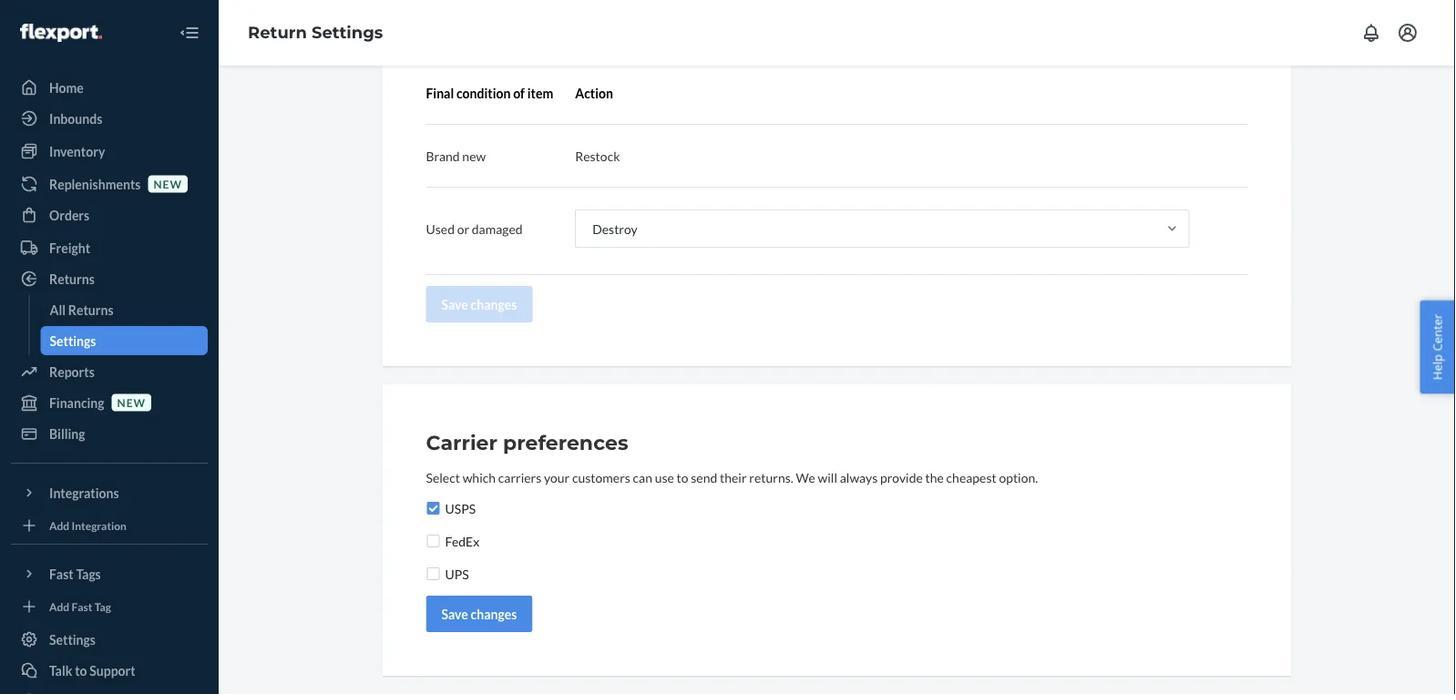 Task type: locate. For each thing, give the bounding box(es) containing it.
0 horizontal spatial new
[[117, 396, 146, 409]]

inbounds link
[[11, 104, 208, 133]]

item
[[528, 85, 554, 101]]

save changes
[[442, 297, 517, 312], [442, 607, 517, 622]]

1 vertical spatial new
[[154, 177, 182, 190]]

save
[[442, 297, 468, 312], [442, 607, 468, 622]]

replenishments
[[49, 176, 141, 192]]

fast tags button
[[11, 560, 208, 589]]

0 vertical spatial add
[[49, 519, 69, 532]]

0 vertical spatial fast
[[49, 567, 74, 582]]

tag
[[95, 600, 111, 613]]

fast inside dropdown button
[[49, 567, 74, 582]]

settings
[[312, 22, 383, 43], [50, 333, 96, 349], [49, 632, 96, 648]]

new right brand
[[462, 148, 486, 164]]

1 vertical spatial save changes
[[442, 607, 517, 622]]

1 vertical spatial to
[[75, 663, 87, 679]]

fast
[[49, 567, 74, 582], [72, 600, 92, 613]]

to right use
[[677, 470, 689, 485]]

inventory
[[49, 144, 105, 159]]

help center
[[1430, 314, 1446, 380]]

or
[[457, 221, 470, 237]]

inbounds
[[49, 111, 102, 126]]

flexport logo image
[[20, 24, 102, 42]]

orders
[[49, 207, 90, 223]]

brand
[[426, 148, 460, 164]]

save changes button down square icon
[[426, 596, 533, 633]]

integrations
[[49, 485, 119, 501]]

0 horizontal spatial to
[[75, 663, 87, 679]]

customers
[[572, 470, 631, 485]]

settings up reports on the left of the page
[[50, 333, 96, 349]]

0 vertical spatial settings link
[[41, 326, 208, 356]]

return settings link
[[248, 22, 383, 43]]

2 save changes from the top
[[442, 607, 517, 622]]

add for add fast tag
[[49, 600, 69, 613]]

open account menu image
[[1397, 22, 1419, 44]]

return
[[248, 22, 307, 43]]

2 horizontal spatial new
[[462, 148, 486, 164]]

final
[[426, 85, 454, 101]]

2 changes from the top
[[471, 607, 517, 622]]

used
[[426, 221, 455, 237]]

billing
[[49, 426, 85, 442]]

send
[[691, 470, 718, 485]]

settings link
[[41, 326, 208, 356], [11, 625, 208, 655]]

1 vertical spatial save changes button
[[426, 596, 533, 633]]

changes
[[471, 297, 517, 312], [471, 607, 517, 622]]

settings link up talk to support button
[[11, 625, 208, 655]]

close navigation image
[[179, 22, 201, 44]]

0 vertical spatial save changes
[[442, 297, 517, 312]]

square image
[[426, 534, 441, 549]]

1 save changes button from the top
[[426, 286, 533, 323]]

billing link
[[11, 419, 208, 449]]

open notifications image
[[1361, 22, 1383, 44]]

1 vertical spatial fast
[[72, 600, 92, 613]]

add inside add fast tag link
[[49, 600, 69, 613]]

1 save changes from the top
[[442, 297, 517, 312]]

select
[[426, 470, 460, 485]]

add for add integration
[[49, 519, 69, 532]]

provide
[[881, 470, 923, 485]]

your
[[544, 470, 570, 485]]

to inside button
[[75, 663, 87, 679]]

carrier preferences
[[426, 431, 629, 455]]

fast left 'tags'
[[49, 567, 74, 582]]

add inside "add integration" link
[[49, 519, 69, 532]]

new up orders link
[[154, 177, 182, 190]]

1 add from the top
[[49, 519, 69, 532]]

talk to support button
[[11, 656, 208, 686]]

1 vertical spatial add
[[49, 600, 69, 613]]

0 vertical spatial save changes button
[[426, 286, 533, 323]]

all returns link
[[41, 295, 208, 325]]

action
[[575, 85, 613, 101]]

damaged
[[472, 221, 523, 237]]

1 vertical spatial changes
[[471, 607, 517, 622]]

fast left tag
[[72, 600, 92, 613]]

2 vertical spatial new
[[117, 396, 146, 409]]

settings up talk
[[49, 632, 96, 648]]

of
[[513, 85, 525, 101]]

settings right return
[[312, 22, 383, 43]]

new down 'reports' link
[[117, 396, 146, 409]]

1 horizontal spatial new
[[154, 177, 182, 190]]

returns.
[[750, 470, 794, 485]]

the
[[926, 470, 944, 485]]

returns down freight
[[49, 271, 95, 287]]

2 vertical spatial settings
[[49, 632, 96, 648]]

returns
[[49, 271, 95, 287], [68, 302, 114, 318]]

save changes button down used or damaged at left
[[426, 286, 533, 323]]

always
[[840, 470, 878, 485]]

integrations button
[[11, 479, 208, 508]]

home link
[[11, 73, 208, 102]]

add down the fast tags
[[49, 600, 69, 613]]

to right talk
[[75, 663, 87, 679]]

0 vertical spatial returns
[[49, 271, 95, 287]]

add left integration in the left bottom of the page
[[49, 519, 69, 532]]

check square image
[[426, 501, 441, 516]]

restock
[[575, 148, 620, 164]]

2 add from the top
[[49, 600, 69, 613]]

brand new
[[426, 148, 486, 164]]

we
[[796, 470, 816, 485]]

all
[[50, 302, 66, 318]]

reports link
[[11, 357, 208, 387]]

0 vertical spatial changes
[[471, 297, 517, 312]]

settings link down all returns link
[[41, 326, 208, 356]]

save changes for 1st save changes button from the bottom
[[442, 607, 517, 622]]

to
[[677, 470, 689, 485], [75, 663, 87, 679]]

0 vertical spatial save
[[442, 297, 468, 312]]

carriers
[[498, 470, 542, 485]]

save changes button
[[426, 286, 533, 323], [426, 596, 533, 633]]

carrier
[[426, 431, 498, 455]]

1 vertical spatial save
[[442, 607, 468, 622]]

add
[[49, 519, 69, 532], [49, 600, 69, 613]]

1 horizontal spatial to
[[677, 470, 689, 485]]

new
[[462, 148, 486, 164], [154, 177, 182, 190], [117, 396, 146, 409]]

home
[[49, 80, 84, 95]]

returns right all
[[68, 302, 114, 318]]



Task type: vqa. For each thing, say whether or not it's contained in the screenshot.
'square' image
yes



Task type: describe. For each thing, give the bounding box(es) containing it.
return settings
[[248, 22, 383, 43]]

can
[[633, 470, 653, 485]]

tags
[[76, 567, 101, 582]]

integration
[[72, 519, 127, 532]]

option.
[[999, 470, 1039, 485]]

cheapest
[[947, 470, 997, 485]]

0 vertical spatial to
[[677, 470, 689, 485]]

financing
[[49, 395, 104, 411]]

their
[[720, 470, 747, 485]]

reports
[[49, 364, 95, 380]]

new for financing
[[117, 396, 146, 409]]

inventory link
[[11, 137, 208, 166]]

which
[[463, 470, 496, 485]]

add integration link
[[11, 515, 208, 537]]

1 save from the top
[[442, 297, 468, 312]]

destroy
[[593, 221, 638, 237]]

support
[[90, 663, 136, 679]]

freight
[[49, 240, 90, 256]]

condition
[[457, 85, 511, 101]]

will
[[818, 470, 838, 485]]

orders link
[[11, 201, 208, 230]]

help
[[1430, 355, 1446, 380]]

1 vertical spatial settings
[[50, 333, 96, 349]]

1 changes from the top
[[471, 297, 517, 312]]

used or damaged
[[426, 221, 523, 237]]

freight link
[[11, 233, 208, 263]]

0 vertical spatial new
[[462, 148, 486, 164]]

0 vertical spatial settings
[[312, 22, 383, 43]]

1 vertical spatial returns
[[68, 302, 114, 318]]

final condition of item
[[426, 85, 554, 101]]

center
[[1430, 314, 1446, 352]]

returns link
[[11, 264, 208, 294]]

talk to support
[[49, 663, 136, 679]]

square image
[[426, 567, 441, 582]]

2 save changes button from the top
[[426, 596, 533, 633]]

preferences
[[503, 431, 629, 455]]

1 vertical spatial settings link
[[11, 625, 208, 655]]

save changes for 1st save changes button
[[442, 297, 517, 312]]

all returns
[[50, 302, 114, 318]]

help center button
[[1421, 301, 1456, 394]]

add integration
[[49, 519, 127, 532]]

talk
[[49, 663, 72, 679]]

use
[[655, 470, 674, 485]]

2 save from the top
[[442, 607, 468, 622]]

select which carriers your customers can use to send their returns. we will always provide the cheapest option.
[[426, 470, 1039, 485]]

add fast tag
[[49, 600, 111, 613]]

fast tags
[[49, 567, 101, 582]]

add fast tag link
[[11, 596, 208, 618]]

new for replenishments
[[154, 177, 182, 190]]



